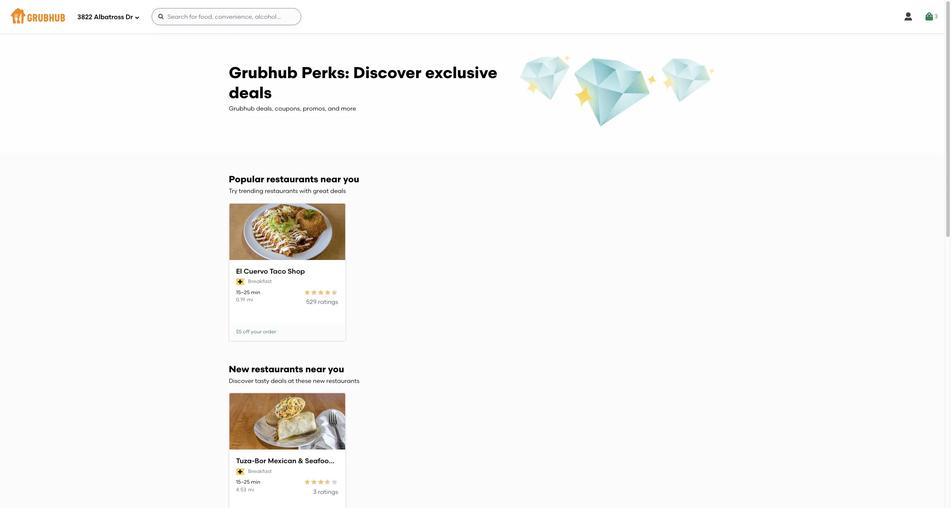 Task type: locate. For each thing, give the bounding box(es) containing it.
0 vertical spatial 3
[[935, 13, 939, 20]]

1 vertical spatial grubhub
[[229, 105, 255, 113]]

deals
[[229, 83, 272, 102], [331, 188, 346, 195], [271, 378, 287, 385]]

subscription pass image down tuza-
[[236, 469, 245, 476]]

near inside new restaurants near you discover tasty deals at these new restaurants
[[306, 364, 326, 375]]

deals left at
[[271, 378, 287, 385]]

subscription pass image for popular
[[236, 279, 245, 286]]

0 vertical spatial min
[[251, 290, 261, 296]]

you
[[343, 174, 360, 185], [328, 364, 344, 375]]

1 subscription pass image from the top
[[236, 279, 245, 286]]

529
[[306, 299, 317, 306]]

3822
[[77, 13, 92, 21]]

dr
[[126, 13, 133, 21]]

near for new restaurants near you
[[306, 364, 326, 375]]

3 inside button
[[935, 13, 939, 20]]

1 vertical spatial near
[[306, 364, 326, 375]]

1 horizontal spatial svg image
[[904, 12, 914, 22]]

breakfast down bor
[[248, 469, 272, 475]]

1 grubhub from the top
[[229, 63, 298, 82]]

1 vertical spatial ratings
[[318, 489, 338, 496]]

1 vertical spatial breakfast
[[248, 469, 272, 475]]

2 subscription pass image from the top
[[236, 469, 245, 476]]

&
[[298, 458, 304, 466]]

1 vertical spatial subscription pass image
[[236, 469, 245, 476]]

bor
[[255, 458, 266, 466]]

1 vertical spatial discover
[[229, 378, 254, 385]]

3
[[935, 13, 939, 20], [313, 489, 317, 496]]

0 horizontal spatial discover
[[229, 378, 254, 385]]

svg image
[[158, 13, 165, 20]]

0 vertical spatial 15–25
[[236, 290, 250, 296]]

mi
[[247, 297, 253, 303], [248, 487, 254, 493]]

near
[[321, 174, 341, 185], [306, 364, 326, 375]]

0 horizontal spatial 3
[[313, 489, 317, 496]]

tuza-bor mexican & seafood restaurant logo image
[[229, 394, 345, 451]]

529 ratings
[[306, 299, 338, 306]]

exclusive
[[426, 63, 498, 82]]

15–25 for popular
[[236, 290, 250, 296]]

ratings for popular restaurants near you
[[318, 299, 338, 306]]

your
[[251, 329, 262, 335]]

with
[[300, 188, 312, 195]]

0 vertical spatial you
[[343, 174, 360, 185]]

1 vertical spatial 15–25
[[236, 480, 250, 486]]

1 vertical spatial mi
[[248, 487, 254, 493]]

discover
[[354, 63, 422, 82], [229, 378, 254, 385]]

1 15–25 from the top
[[236, 290, 250, 296]]

restaurants left with
[[265, 188, 298, 195]]

breakfast
[[248, 279, 272, 285], [248, 469, 272, 475]]

taco
[[270, 268, 286, 276]]

mi right 4.53
[[248, 487, 254, 493]]

restaurants
[[267, 174, 319, 185], [265, 188, 298, 195], [252, 364, 303, 375], [327, 378, 360, 385]]

mi for popular
[[247, 297, 253, 303]]

2 vertical spatial deals
[[271, 378, 287, 385]]

subscription pass image down the el
[[236, 279, 245, 286]]

15–25 min 4.53 mi
[[236, 480, 261, 493]]

15–25 min 0.19 mi
[[236, 290, 261, 303]]

breakfast for new
[[248, 469, 272, 475]]

2 grubhub from the top
[[229, 105, 255, 113]]

0.19
[[236, 297, 245, 303]]

15–25 inside 15–25 min 4.53 mi
[[236, 480, 250, 486]]

try
[[229, 188, 238, 195]]

min inside 15–25 min 4.53 mi
[[251, 480, 261, 486]]

0 vertical spatial ratings
[[318, 299, 338, 306]]

0 vertical spatial deals
[[229, 83, 272, 102]]

15–25 up 0.19
[[236, 290, 250, 296]]

near inside popular restaurants near you try trending restaurants with great deals
[[321, 174, 341, 185]]

0 vertical spatial subscription pass image
[[236, 279, 245, 286]]

you inside new restaurants near you discover tasty deals at these new restaurants
[[328, 364, 344, 375]]

0 vertical spatial grubhub
[[229, 63, 298, 82]]

min down cuervo
[[251, 290, 261, 296]]

perks:
[[302, 63, 350, 82]]

0 vertical spatial mi
[[247, 297, 253, 303]]

2 min from the top
[[251, 480, 261, 486]]

2 breakfast from the top
[[248, 469, 272, 475]]

1 min from the top
[[251, 290, 261, 296]]

0 vertical spatial breakfast
[[248, 279, 272, 285]]

min for popular
[[251, 290, 261, 296]]

albatross
[[94, 13, 124, 21]]

restaurants right new
[[327, 378, 360, 385]]

1 vertical spatial you
[[328, 364, 344, 375]]

popular restaurants near you try trending restaurants with great deals
[[229, 174, 360, 195]]

15–25 up 4.53
[[236, 480, 250, 486]]

seafood
[[305, 458, 334, 466]]

1 vertical spatial min
[[251, 480, 261, 486]]

these
[[296, 378, 312, 385]]

1 vertical spatial 3
[[313, 489, 317, 496]]

min down bor
[[251, 480, 261, 486]]

1 horizontal spatial discover
[[354, 63, 422, 82]]

svg image inside 3 button
[[925, 12, 935, 22]]

ratings right "529"
[[318, 299, 338, 306]]

discover inside grubhub perks: discover exclusive deals grubhub deals, coupons, promos, and more
[[354, 63, 422, 82]]

star icon image
[[304, 289, 311, 296], [311, 289, 318, 296], [318, 289, 325, 296], [325, 289, 332, 296], [332, 289, 338, 296], [332, 289, 338, 296], [304, 480, 311, 486], [311, 480, 318, 486], [318, 480, 325, 486], [325, 480, 332, 486], [325, 480, 332, 486], [332, 480, 338, 486]]

grubhub
[[229, 63, 298, 82], [229, 105, 255, 113]]

2 ratings from the top
[[318, 489, 338, 496]]

restaurants up with
[[267, 174, 319, 185]]

mi inside '15–25 min 0.19 mi'
[[247, 297, 253, 303]]

el cuervo taco shop logo image
[[229, 204, 345, 261]]

mi inside 15–25 min 4.53 mi
[[248, 487, 254, 493]]

breakfast down cuervo
[[248, 279, 272, 285]]

trending
[[239, 188, 264, 195]]

grubhub up deals,
[[229, 63, 298, 82]]

0 vertical spatial discover
[[354, 63, 422, 82]]

new
[[229, 364, 249, 375]]

mi right 0.19
[[247, 297, 253, 303]]

15–25 inside '15–25 min 0.19 mi'
[[236, 290, 250, 296]]

Search for food, convenience, alcohol... search field
[[152, 8, 301, 25]]

svg image
[[904, 12, 914, 22], [925, 12, 935, 22], [135, 15, 140, 20]]

4.53
[[236, 487, 247, 493]]

2 15–25 from the top
[[236, 480, 250, 486]]

discover inside new restaurants near you discover tasty deals at these new restaurants
[[229, 378, 254, 385]]

you inside popular restaurants near you try trending restaurants with great deals
[[343, 174, 360, 185]]

1 breakfast from the top
[[248, 279, 272, 285]]

min inside '15–25 min 0.19 mi'
[[251, 290, 261, 296]]

near up great
[[321, 174, 341, 185]]

el
[[236, 268, 242, 276]]

ratings down seafood
[[318, 489, 338, 496]]

1 ratings from the top
[[318, 299, 338, 306]]

near up new
[[306, 364, 326, 375]]

deals right great
[[331, 188, 346, 195]]

1 vertical spatial deals
[[331, 188, 346, 195]]

deals up deals,
[[229, 83, 272, 102]]

2 horizontal spatial svg image
[[925, 12, 935, 22]]

el cuervo taco shop
[[236, 268, 305, 276]]

1 horizontal spatial 3
[[935, 13, 939, 20]]

near for popular restaurants near you
[[321, 174, 341, 185]]

min
[[251, 290, 261, 296], [251, 480, 261, 486]]

ratings
[[318, 299, 338, 306], [318, 489, 338, 496]]

3822 albatross dr
[[77, 13, 133, 21]]

restaurant
[[335, 458, 373, 466]]

coupons,
[[275, 105, 302, 113]]

subscription pass image
[[236, 279, 245, 286], [236, 469, 245, 476]]

grubhub left deals,
[[229, 105, 255, 113]]

0 horizontal spatial svg image
[[135, 15, 140, 20]]

15–25
[[236, 290, 250, 296], [236, 480, 250, 486]]

deals inside new restaurants near you discover tasty deals at these new restaurants
[[271, 378, 287, 385]]

0 vertical spatial near
[[321, 174, 341, 185]]



Task type: vqa. For each thing, say whether or not it's contained in the screenshot.
leftmost Panini
no



Task type: describe. For each thing, give the bounding box(es) containing it.
mi for new
[[248, 487, 254, 493]]

tuza-
[[236, 458, 255, 466]]

you for new restaurants near you
[[328, 364, 344, 375]]

grubhub perks: discover exclusive deals grubhub deals, coupons, promos, and more
[[229, 63, 498, 113]]

off
[[243, 329, 250, 335]]

tasty
[[255, 378, 270, 385]]

3 for 3
[[935, 13, 939, 20]]

el cuervo taco shop link
[[236, 267, 338, 277]]

restaurants up at
[[252, 364, 303, 375]]

$5 off your order
[[236, 329, 277, 335]]

more
[[341, 105, 356, 113]]

great
[[313, 188, 329, 195]]

promos,
[[303, 105, 327, 113]]

deals inside popular restaurants near you try trending restaurants with great deals
[[331, 188, 346, 195]]

and
[[328, 105, 340, 113]]

deals,
[[256, 105, 274, 113]]

breakfast for popular
[[248, 279, 272, 285]]

deals inside grubhub perks: discover exclusive deals grubhub deals, coupons, promos, and more
[[229, 83, 272, 102]]

order
[[263, 329, 277, 335]]

tuza-bor mexican & seafood restaurant
[[236, 458, 373, 466]]

3 for 3 ratings
[[313, 489, 317, 496]]

popular
[[229, 174, 264, 185]]

$5
[[236, 329, 242, 335]]

cuervo
[[244, 268, 268, 276]]

mexican
[[268, 458, 297, 466]]

at
[[288, 378, 294, 385]]

subscription pass image for new
[[236, 469, 245, 476]]

ratings for new restaurants near you
[[318, 489, 338, 496]]

15–25 for new
[[236, 480, 250, 486]]

shop
[[288, 268, 305, 276]]

main navigation navigation
[[0, 0, 946, 33]]

new
[[313, 378, 325, 385]]

new restaurants near you discover tasty deals at these new restaurants
[[229, 364, 360, 385]]

coupon deals image
[[519, 54, 717, 130]]

tuza-bor mexican & seafood restaurant link
[[236, 457, 373, 467]]

you for popular restaurants near you
[[343, 174, 360, 185]]

3 ratings
[[313, 489, 338, 496]]

3 button
[[925, 9, 939, 24]]

min for new
[[251, 480, 261, 486]]



